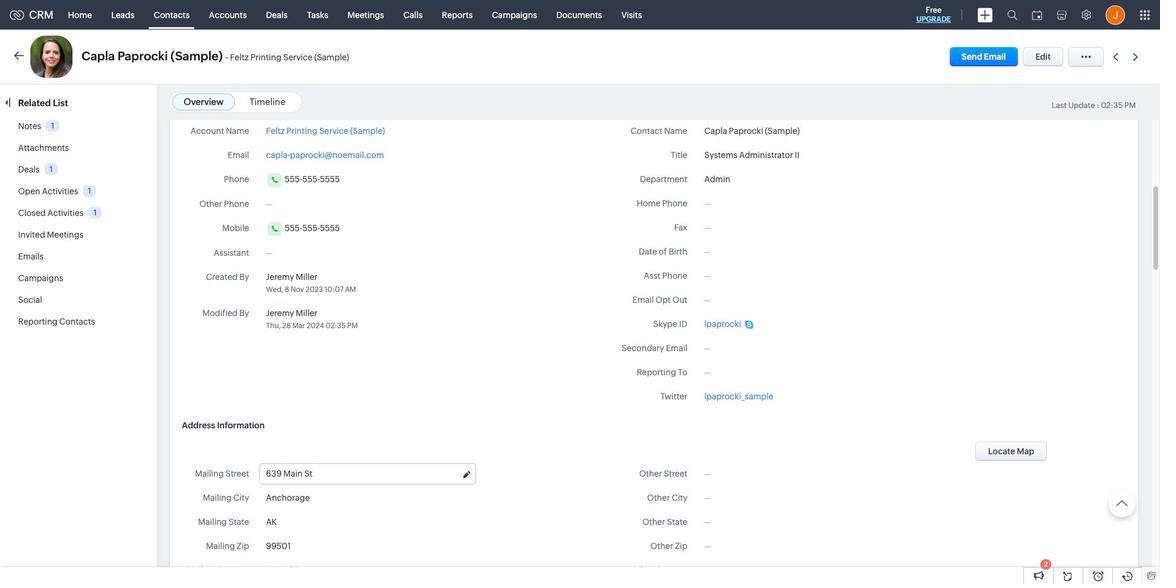 Task type: locate. For each thing, give the bounding box(es) containing it.
create menu element
[[970, 0, 1000, 29]]

logo image
[[10, 10, 24, 20]]

profile image
[[1106, 5, 1125, 24]]

create menu image
[[978, 8, 993, 22]]

None button
[[976, 442, 1047, 462]]

search image
[[1007, 10, 1018, 20]]

previous record image
[[1113, 53, 1119, 61]]



Task type: describe. For each thing, give the bounding box(es) containing it.
next record image
[[1133, 53, 1141, 61]]

profile element
[[1099, 0, 1132, 29]]

search element
[[1000, 0, 1025, 30]]

calendar image
[[1032, 10, 1042, 20]]



Task type: vqa. For each thing, say whether or not it's contained in the screenshot.
field
no



